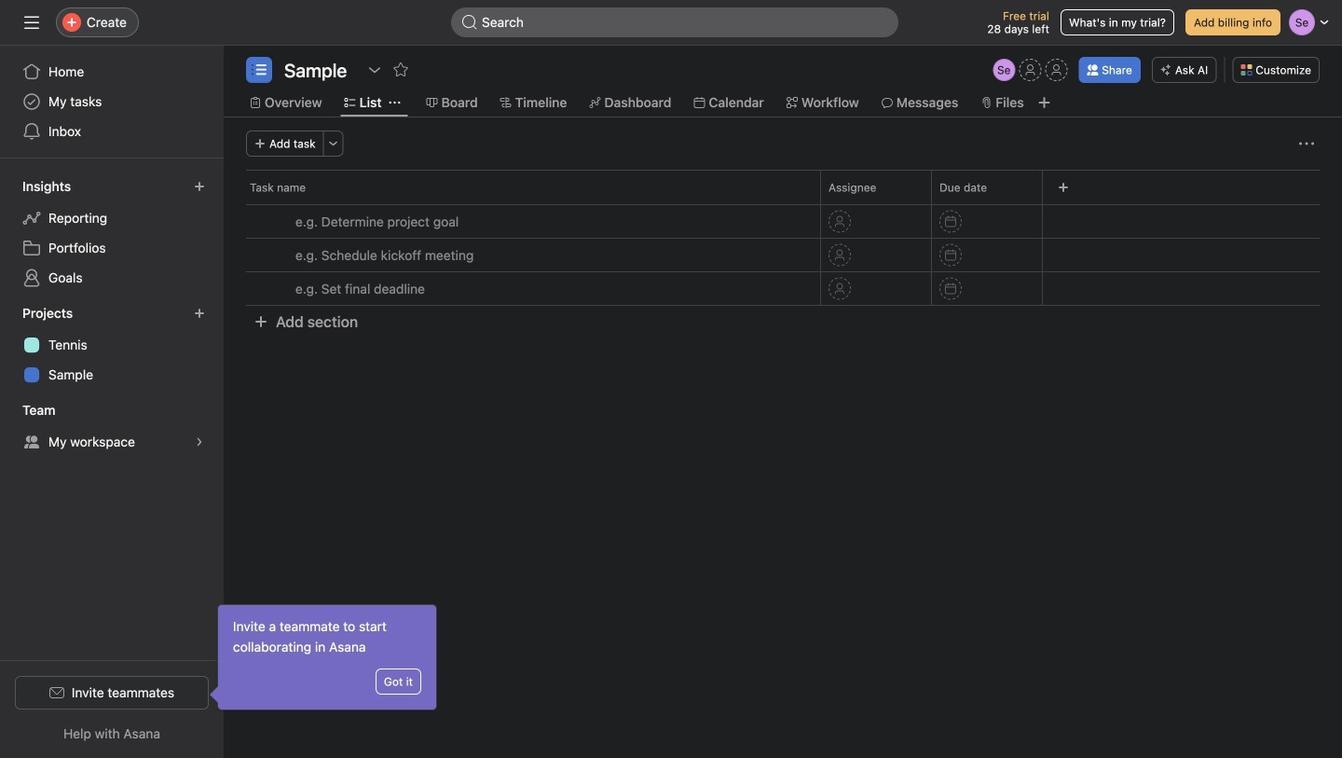 Task type: vqa. For each thing, say whether or not it's contained in the screenshot.
See details, My workspace ICON at the bottom
yes



Task type: describe. For each thing, give the bounding box(es) containing it.
add tab image
[[1038, 95, 1053, 110]]

teams element
[[0, 394, 224, 461]]

global element
[[0, 46, 224, 158]]

se image
[[998, 59, 1011, 81]]

more actions image
[[1300, 136, 1315, 151]]

new project or portfolio image
[[194, 308, 205, 319]]

list image
[[252, 62, 267, 77]]

hide sidebar image
[[24, 15, 39, 30]]

add to starred image
[[394, 62, 408, 77]]

isinverse image
[[463, 15, 477, 30]]

tab actions image
[[389, 97, 401, 108]]

more actions image
[[328, 138, 339, 149]]

show options image
[[367, 62, 382, 77]]



Task type: locate. For each thing, give the bounding box(es) containing it.
None text field
[[280, 57, 358, 83]]

insights element
[[0, 170, 224, 297]]

see details, my workspace image
[[194, 436, 205, 448]]

list box
[[451, 7, 899, 37]]

tooltip
[[213, 605, 436, 710]]

new insights image
[[194, 181, 205, 192]]

projects element
[[0, 297, 224, 394]]

add field image
[[1058, 182, 1070, 193]]

row
[[224, 170, 1343, 204], [246, 203, 1320, 205], [224, 204, 1343, 239], [224, 238, 1343, 272], [224, 271, 1343, 306]]



